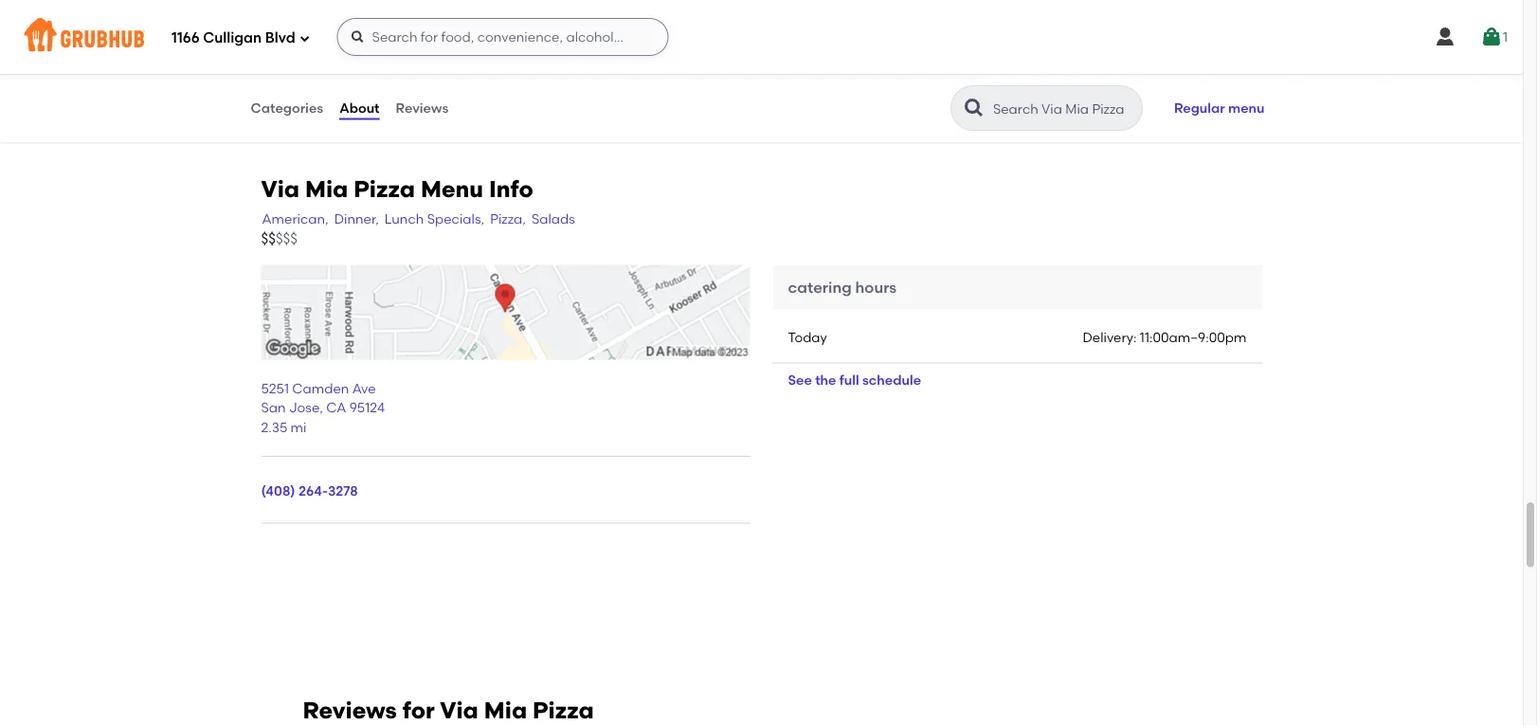 Task type: locate. For each thing, give the bounding box(es) containing it.
5251
[[261, 381, 289, 397]]

svg image
[[1434, 26, 1457, 48], [350, 29, 366, 45]]

salads button
[[531, 208, 576, 230]]

svg image up about
[[350, 29, 366, 45]]

add $79.60 to button
[[1398, 380, 1538, 414]]

lunch specials, button
[[384, 208, 485, 230]]

the
[[815, 373, 837, 389]]

american, dinner, lunch specials, pizza, salads
[[262, 211, 575, 227]]

info
[[489, 176, 534, 203]]

american, button
[[261, 208, 330, 230]]

menu
[[1229, 100, 1265, 116]]

reviews
[[396, 100, 449, 116], [303, 697, 397, 725]]

(408)
[[261, 483, 295, 499]]

ca
[[326, 400, 346, 416]]

reviews right about
[[396, 100, 449, 116]]

pizza
[[354, 176, 415, 203], [533, 697, 594, 725]]

1 horizontal spatial svg image
[[1481, 26, 1503, 48]]

svg image
[[1481, 26, 1503, 48], [299, 33, 311, 44]]

mia up the dinner,
[[305, 176, 348, 203]]

mi
[[291, 419, 307, 435]]

1
[[1503, 29, 1508, 45]]

menu
[[421, 176, 484, 203]]

5251 camden ave san jose , ca 95124 2.35 mi
[[261, 381, 385, 435]]

svg image inside 1 button
[[1481, 26, 1503, 48]]

mia right the for
[[484, 697, 527, 725]]

2.35
[[261, 419, 287, 435]]

0 vertical spatial pizza
[[354, 176, 415, 203]]

american,
[[262, 211, 329, 227]]

1 horizontal spatial pizza
[[533, 697, 594, 725]]

main navigation navigation
[[0, 0, 1523, 74]]

1 horizontal spatial via
[[440, 697, 479, 725]]

to
[[1527, 389, 1538, 405]]

via
[[261, 176, 300, 203], [440, 697, 479, 725]]

1 horizontal spatial mia
[[484, 697, 527, 725]]

3278
[[328, 483, 358, 499]]

1 button
[[1481, 20, 1508, 54]]

0 vertical spatial via
[[261, 176, 300, 203]]

pizza, button
[[489, 208, 527, 230]]

via right the for
[[440, 697, 479, 725]]

lunch
[[385, 211, 424, 227]]

1 vertical spatial via
[[440, 697, 479, 725]]

1 vertical spatial pizza
[[533, 697, 594, 725]]

1 vertical spatial reviews
[[303, 697, 397, 725]]

Search Via Mia Pizza search field
[[991, 100, 1137, 118]]

regular menu
[[1174, 100, 1265, 116]]

$$
[[261, 231, 276, 248]]

reviews button
[[395, 74, 450, 142]]

serves 5
[[443, 17, 489, 31]]

schedule
[[863, 373, 921, 389]]

reviews left the for
[[303, 697, 397, 725]]

0 horizontal spatial svg image
[[299, 33, 311, 44]]

reviews inside button
[[396, 100, 449, 116]]

svg image left 1 button
[[1434, 26, 1457, 48]]

11:00am–9:00pm
[[1140, 330, 1247, 346]]

(408) 264-3278
[[261, 483, 358, 499]]

0 vertical spatial mia
[[305, 176, 348, 203]]

via up american,
[[261, 176, 300, 203]]

0 vertical spatial reviews
[[396, 100, 449, 116]]

dinner,
[[334, 211, 379, 227]]

mia
[[305, 176, 348, 203], [484, 697, 527, 725]]

serves
[[443, 17, 479, 31]]



Task type: describe. For each thing, give the bounding box(es) containing it.
pizza,
[[490, 211, 526, 227]]

add $79.60 to
[[1452, 389, 1538, 405]]

reviews for reviews
[[396, 100, 449, 116]]

categories button
[[250, 74, 324, 142]]

95124
[[350, 400, 385, 416]]

(408) 264-3278 button
[[261, 481, 358, 501]]

catering hours
[[788, 278, 897, 297]]

salads
[[532, 211, 575, 227]]

1166
[[172, 30, 200, 47]]

1 vertical spatial mia
[[484, 697, 527, 725]]

hours
[[856, 278, 897, 297]]

264-
[[299, 483, 328, 499]]

0 horizontal spatial via
[[261, 176, 300, 203]]

delivery:
[[1083, 330, 1137, 346]]

blvd
[[265, 30, 295, 47]]

serves 5 button
[[432, 0, 841, 44]]

$79.60
[[1483, 389, 1524, 405]]

delivery: 11:00am–9:00pm
[[1083, 330, 1247, 346]]

for
[[403, 697, 435, 725]]

Search for food, convenience, alcohol... search field
[[337, 18, 669, 56]]

full
[[840, 373, 860, 389]]

today
[[788, 330, 828, 346]]

add
[[1452, 389, 1480, 405]]

0 horizontal spatial mia
[[305, 176, 348, 203]]

specials,
[[427, 211, 485, 227]]

see the full schedule
[[788, 373, 921, 389]]

regular menu button
[[1166, 87, 1274, 129]]

reviews for reviews for via mia pizza
[[303, 697, 397, 725]]

1 horizontal spatial svg image
[[1434, 26, 1457, 48]]

culligan
[[203, 30, 262, 47]]

see
[[788, 373, 812, 389]]

1166 culligan blvd
[[172, 30, 295, 47]]

about button
[[339, 74, 381, 142]]

0 horizontal spatial svg image
[[350, 29, 366, 45]]

camden
[[292, 381, 349, 397]]

ave
[[352, 381, 376, 397]]

categories
[[251, 100, 323, 116]]

regular
[[1174, 100, 1225, 116]]

san
[[261, 400, 286, 416]]

5
[[482, 17, 489, 31]]

dinner, button
[[333, 208, 380, 230]]

catering
[[788, 278, 852, 297]]

,
[[320, 400, 323, 416]]

search icon image
[[963, 97, 986, 119]]

jose
[[289, 400, 320, 416]]

0 horizontal spatial pizza
[[354, 176, 415, 203]]

see the full schedule button
[[773, 364, 937, 398]]

reviews for via mia pizza
[[303, 697, 594, 725]]

$$$$$
[[261, 231, 298, 248]]

about
[[340, 100, 380, 116]]

via mia pizza menu info
[[261, 176, 534, 203]]



Task type: vqa. For each thing, say whether or not it's contained in the screenshot.
Includes one Mexican Pizza, two Crunchy Tacos Supreme®, and a large fountain drink. button
no



